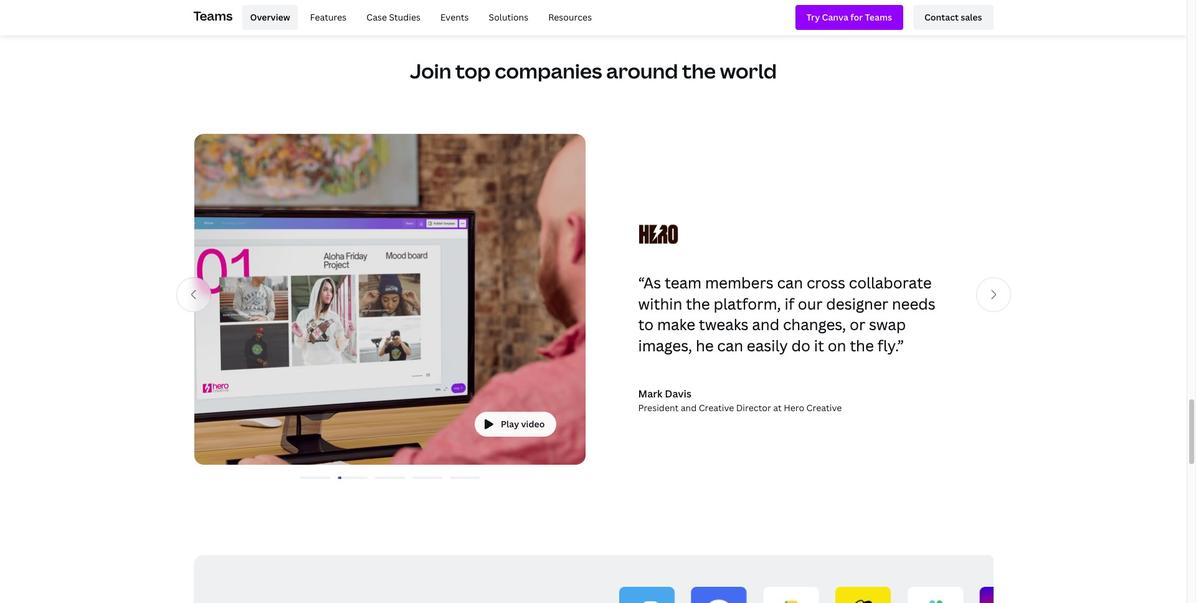 Task type: locate. For each thing, give the bounding box(es) containing it.
do
[[792, 335, 811, 356]]

fly."
[[878, 335, 904, 356]]

make
[[657, 314, 696, 335]]

the down team
[[686, 293, 710, 314]]

creative
[[699, 402, 734, 414], [807, 402, 842, 414]]

features link
[[303, 5, 354, 30]]

0 horizontal spatial creative
[[699, 402, 734, 414]]

can up if at the right
[[777, 272, 803, 293]]

can
[[777, 272, 803, 293], [718, 335, 744, 356]]

menu bar
[[238, 5, 600, 30]]

needs
[[892, 293, 936, 314]]

team
[[665, 272, 702, 293]]

changes,
[[783, 314, 846, 335]]

1 horizontal spatial creative
[[807, 402, 842, 414]]

creative left the director
[[699, 402, 734, 414]]

hero
[[784, 402, 805, 414]]

and inside "as team members can cross collaborate within the platform, if our designer needs to make tweaks and changes, or swap images, he can easily do it on the fly."
[[752, 314, 780, 335]]

the down the or
[[850, 335, 874, 356]]

0 horizontal spatial and
[[681, 402, 697, 414]]

1 vertical spatial the
[[686, 293, 710, 314]]

1 creative from the left
[[699, 402, 734, 414]]

1 horizontal spatial can
[[777, 272, 803, 293]]

on
[[828, 335, 847, 356]]

companies
[[495, 57, 602, 84]]

1 vertical spatial and
[[681, 402, 697, 414]]

menu bar containing overview
[[238, 5, 600, 30]]

the left world on the top right of the page
[[682, 57, 716, 84]]

teams element
[[193, 0, 994, 35]]

1 horizontal spatial and
[[752, 314, 780, 335]]

creative right hero
[[807, 402, 842, 414]]

2 creative from the left
[[807, 402, 842, 414]]

and up easily
[[752, 314, 780, 335]]

overview link
[[243, 5, 298, 30]]

director
[[736, 402, 771, 414]]

1 vertical spatial can
[[718, 335, 744, 356]]

menu bar inside teams element
[[238, 5, 600, 30]]

events
[[441, 11, 469, 23]]

he
[[696, 335, 714, 356]]

"as
[[638, 272, 661, 293]]

mark
[[638, 387, 663, 400]]

within
[[638, 293, 683, 314]]

collaborate
[[849, 272, 932, 293]]

and down davis
[[681, 402, 697, 414]]

0 vertical spatial and
[[752, 314, 780, 335]]

easily
[[747, 335, 788, 356]]

solutions link
[[481, 5, 536, 30]]

at
[[774, 402, 782, 414]]

0 vertical spatial the
[[682, 57, 716, 84]]

or
[[850, 314, 866, 335]]

members
[[705, 272, 774, 293]]

can down tweaks
[[718, 335, 744, 356]]

teams
[[193, 7, 233, 24]]

the
[[682, 57, 716, 84], [686, 293, 710, 314], [850, 335, 874, 356]]

and
[[752, 314, 780, 335], [681, 402, 697, 414]]

overview
[[250, 11, 290, 23]]



Task type: vqa. For each thing, say whether or not it's contained in the screenshot.
List
no



Task type: describe. For each thing, give the bounding box(es) containing it.
2 vertical spatial the
[[850, 335, 874, 356]]

join
[[410, 57, 452, 84]]

davis
[[665, 387, 692, 400]]

it
[[814, 335, 824, 356]]

case studies
[[367, 11, 421, 23]]

"as team members can cross collaborate within the platform, if our designer needs to make tweaks and changes, or swap images, he can easily do it on the fly."
[[638, 272, 936, 356]]

president
[[638, 402, 679, 414]]

case studies link
[[359, 5, 428, 30]]

images,
[[638, 335, 692, 356]]

cross
[[807, 272, 846, 293]]

swap
[[869, 314, 906, 335]]

and inside mark davis president and creative director at hero creative
[[681, 402, 697, 414]]

resources
[[549, 11, 592, 23]]

around
[[607, 57, 678, 84]]

to
[[638, 314, 654, 335]]

0 vertical spatial can
[[777, 272, 803, 293]]

features
[[310, 11, 347, 23]]

studies
[[389, 11, 421, 23]]

our
[[798, 293, 823, 314]]

hero creative image
[[638, 225, 679, 246]]

solutions
[[489, 11, 529, 23]]

case
[[367, 11, 387, 23]]

resources link
[[541, 5, 600, 30]]

platform,
[[714, 293, 781, 314]]

mark davis president and creative director at hero creative
[[638, 387, 842, 414]]

contact sales image
[[925, 10, 982, 24]]

0 horizontal spatial can
[[718, 335, 744, 356]]

designer
[[827, 293, 889, 314]]

partner integrations image
[[594, 555, 994, 603]]

if
[[785, 293, 795, 314]]

tweaks
[[699, 314, 749, 335]]

join top companies around the world
[[410, 57, 777, 84]]

events link
[[433, 5, 476, 30]]

world
[[720, 57, 777, 84]]

top
[[456, 57, 491, 84]]



